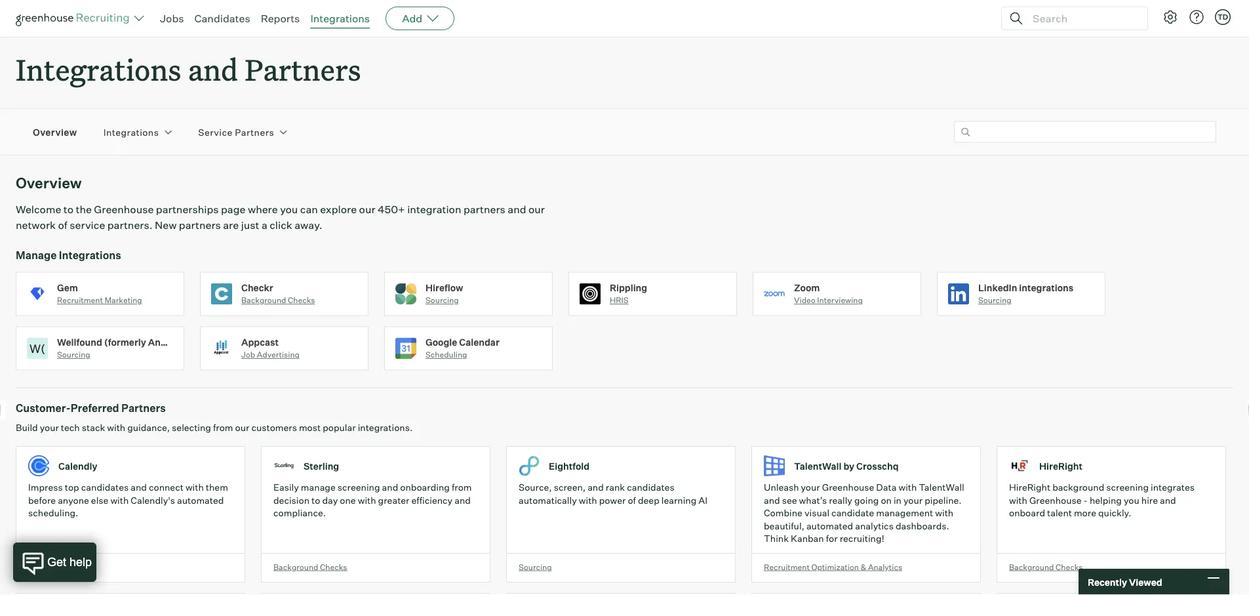 Task type: vqa. For each thing, say whether or not it's contained in the screenshot.


Task type: describe. For each thing, give the bounding box(es) containing it.
a
[[262, 219, 268, 232]]

customers
[[252, 422, 297, 434]]

beautiful,
[[764, 520, 805, 532]]

scheduling inside google calendar scheduling
[[426, 350, 467, 360]]

hireright background screening integrates with greenhouse - helping you hire and onboard talent more quickly.
[[1010, 482, 1195, 519]]

with right else
[[110, 495, 129, 506]]

with right stack
[[107, 422, 125, 434]]

service
[[70, 219, 105, 232]]

scheduling.
[[28, 507, 78, 519]]

linkedin
[[979, 282, 1018, 293]]

wellfound
[[57, 336, 102, 348]]

of inside the welcome to the greenhouse partnerships page where you can explore our 450+ integration partners and our network of service partners. new partners are just a click away.
[[58, 219, 67, 232]]

greater
[[378, 495, 410, 506]]

2 horizontal spatial our
[[529, 203, 545, 216]]

sourcing inside hireflow sourcing
[[426, 295, 459, 305]]

service partners
[[198, 126, 274, 138]]

google
[[426, 336, 458, 348]]

gem recruitment marketing
[[57, 282, 142, 305]]

integrations.
[[358, 422, 413, 434]]

integration
[[408, 203, 462, 216]]

0 horizontal spatial talentwall
[[795, 460, 842, 472]]

welcome
[[16, 203, 61, 216]]

with up the in
[[899, 482, 917, 493]]

greenhouse recruiting image
[[16, 10, 134, 26]]

jobs
[[160, 12, 184, 25]]

background for easily manage screening and onboarding from decision to day one with greater efficiency and compliance.
[[274, 562, 319, 572]]

1 vertical spatial overview
[[16, 174, 82, 192]]

selecting
[[172, 422, 211, 434]]

partners for customer-preferred partners
[[121, 402, 166, 415]]

anyone
[[58, 495, 89, 506]]

you inside the welcome to the greenhouse partnerships page where you can explore our 450+ integration partners and our network of service partners. new partners are just a click away.
[[280, 203, 298, 216]]

add
[[402, 12, 423, 25]]

talent
[[1048, 507, 1073, 519]]

with left them
[[186, 482, 204, 493]]

hire
[[1142, 495, 1159, 506]]

popular
[[323, 422, 356, 434]]

new
[[155, 219, 177, 232]]

google calendar scheduling
[[426, 336, 500, 360]]

where
[[248, 203, 278, 216]]

service
[[198, 126, 233, 138]]

one
[[340, 495, 356, 506]]

td button
[[1216, 9, 1232, 25]]

connect
[[149, 482, 184, 493]]

calendly's
[[131, 495, 175, 506]]

greenhouse inside the hireright background screening integrates with greenhouse - helping you hire and onboard talent more quickly.
[[1030, 495, 1082, 506]]

candidates inside impress top candidates and connect with them before anyone else with calendly's automated scheduling.
[[81, 482, 129, 493]]

easily
[[274, 482, 299, 493]]

analytics
[[856, 520, 894, 532]]

overview link
[[33, 126, 77, 138]]

integrations and partners
[[16, 50, 361, 89]]

customer-preferred partners
[[16, 402, 166, 415]]

hireright for hireright
[[1040, 460, 1083, 472]]

unleash
[[764, 482, 800, 493]]

2 horizontal spatial your
[[904, 495, 923, 506]]

dashboards.
[[896, 520, 950, 532]]

and inside unleash your greenhouse data with talentwall and see what's really going on in your pipeline. combine visual candidate management with beautiful, automated analytics dashboards. think kanban for recruiting!
[[764, 495, 781, 506]]

checkr
[[241, 282, 273, 293]]

checkr background checks
[[241, 282, 315, 305]]

sourcing inside wellfound (formerly angellist talent) sourcing
[[57, 350, 90, 360]]

sterling
[[304, 460, 339, 472]]

1 horizontal spatial partners
[[464, 203, 506, 216]]

recruitment inside gem recruitment marketing
[[57, 295, 103, 305]]

wellfound (formerly angellist talent) sourcing
[[57, 336, 225, 360]]

stack
[[82, 422, 105, 434]]

partners for integrations and partners
[[245, 50, 361, 89]]

partners.
[[107, 219, 153, 232]]

checks for easily manage screening and onboarding from decision to day one with greater efficiency and compliance.
[[320, 562, 347, 572]]

appcast
[[241, 336, 279, 348]]

marketing
[[105, 295, 142, 305]]

with down the pipeline.
[[936, 507, 954, 519]]

with inside "source, screen, and rank candidates automatically with power of deep learning ai"
[[579, 495, 598, 506]]

angellist
[[148, 336, 191, 348]]

talentwall inside unleash your greenhouse data with talentwall and see what's really going on in your pipeline. combine visual candidate management with beautiful, automated analytics dashboards. think kanban for recruiting!
[[919, 482, 965, 493]]

viewed
[[1130, 576, 1163, 588]]

1 vertical spatial partners
[[179, 219, 221, 232]]

most
[[299, 422, 321, 434]]

you inside the hireright background screening integrates with greenhouse - helping you hire and onboard talent more quickly.
[[1125, 495, 1140, 506]]

1 vertical spatial integrations link
[[103, 126, 159, 138]]

hireright for hireright background screening integrates with greenhouse - helping you hire and onboard talent more quickly.
[[1010, 482, 1051, 493]]

background checks for easily manage screening and onboarding from decision to day one with greater efficiency and compliance.
[[274, 562, 347, 572]]

reports
[[261, 12, 300, 25]]

pipeline.
[[925, 495, 962, 506]]

manage integrations
[[16, 248, 121, 262]]

manage
[[16, 248, 57, 262]]

visual
[[805, 507, 830, 519]]

them
[[206, 482, 228, 493]]

decision
[[274, 495, 310, 506]]

source,
[[519, 482, 552, 493]]

data
[[877, 482, 897, 493]]

with inside the hireright background screening integrates with greenhouse - helping you hire and onboard talent more quickly.
[[1010, 495, 1028, 506]]

td button
[[1213, 7, 1234, 28]]

background inside checkr background checks
[[241, 295, 286, 305]]

(formerly
[[104, 336, 146, 348]]

reports link
[[261, 12, 300, 25]]

think
[[764, 533, 789, 544]]

zoom
[[795, 282, 820, 293]]

integrates
[[1152, 482, 1195, 493]]

can
[[300, 203, 318, 216]]

build your tech stack with guidance, selecting from our customers most popular integrations.
[[16, 422, 413, 434]]

tech
[[61, 422, 80, 434]]

optimization
[[812, 562, 860, 572]]

0 vertical spatial overview
[[33, 126, 77, 138]]



Task type: locate. For each thing, give the bounding box(es) containing it.
1 vertical spatial recruitment
[[764, 562, 810, 572]]

1 horizontal spatial your
[[801, 482, 821, 493]]

1 background checks from the left
[[274, 562, 347, 572]]

candidates up else
[[81, 482, 129, 493]]

checks for hireright background screening integrates with greenhouse - helping you hire and onboard talent more quickly.
[[1056, 562, 1084, 572]]

background
[[241, 295, 286, 305], [274, 562, 319, 572], [1010, 562, 1055, 572]]

recruitment down think
[[764, 562, 810, 572]]

450+
[[378, 203, 405, 216]]

by
[[844, 460, 855, 472]]

talent)
[[193, 336, 225, 348]]

recruitment down the gem
[[57, 295, 103, 305]]

0 vertical spatial integrations link
[[311, 12, 370, 25]]

automated up 'for'
[[807, 520, 854, 532]]

0 horizontal spatial checks
[[288, 295, 315, 305]]

eightfold
[[549, 460, 590, 472]]

0 vertical spatial automated
[[177, 495, 224, 506]]

of inside "source, screen, and rank candidates automatically with power of deep learning ai"
[[628, 495, 636, 506]]

1 horizontal spatial recruitment
[[764, 562, 810, 572]]

background checks
[[274, 562, 347, 572], [1010, 562, 1084, 572]]

2 vertical spatial your
[[904, 495, 923, 506]]

1 vertical spatial your
[[801, 482, 821, 493]]

hireright inside the hireright background screening integrates with greenhouse - helping you hire and onboard talent more quickly.
[[1010, 482, 1051, 493]]

1 candidates from the left
[[81, 482, 129, 493]]

talentwall left by
[[795, 460, 842, 472]]

with down screen,
[[579, 495, 598, 506]]

see
[[783, 495, 798, 506]]

management
[[877, 507, 934, 519]]

1 horizontal spatial integrations link
[[311, 12, 370, 25]]

your for build
[[40, 422, 59, 434]]

1 vertical spatial scheduling
[[28, 562, 70, 572]]

0 vertical spatial partners
[[245, 50, 361, 89]]

greenhouse up the talent
[[1030, 495, 1082, 506]]

1 horizontal spatial candidates
[[627, 482, 675, 493]]

candidates
[[81, 482, 129, 493], [627, 482, 675, 493]]

automated inside impress top candidates and connect with them before anyone else with calendly's automated scheduling.
[[177, 495, 224, 506]]

page
[[221, 203, 246, 216]]

0 vertical spatial your
[[40, 422, 59, 434]]

1 screening from the left
[[338, 482, 380, 493]]

partners up the guidance,
[[121, 402, 166, 415]]

1 vertical spatial partners
[[235, 126, 274, 138]]

integrations
[[1020, 282, 1074, 293]]

1 horizontal spatial from
[[452, 482, 472, 493]]

explore
[[320, 203, 357, 216]]

and inside the hireright background screening integrates with greenhouse - helping you hire and onboard talent more quickly.
[[1161, 495, 1177, 506]]

recently
[[1089, 576, 1128, 588]]

0 vertical spatial to
[[64, 203, 74, 216]]

automated
[[177, 495, 224, 506], [807, 520, 854, 532]]

manage
[[301, 482, 336, 493]]

hireright up onboard
[[1010, 482, 1051, 493]]

source, screen, and rank candidates automatically with power of deep learning ai
[[519, 482, 708, 506]]

background checks down compliance.
[[274, 562, 347, 572]]

w(
[[30, 341, 45, 356]]

talentwall by crosschq
[[795, 460, 899, 472]]

overview
[[33, 126, 77, 138], [16, 174, 82, 192]]

2 screening from the left
[[1107, 482, 1150, 493]]

1 vertical spatial to
[[312, 495, 320, 506]]

impress
[[28, 482, 63, 493]]

1 vertical spatial hireright
[[1010, 482, 1051, 493]]

greenhouse up the really
[[823, 482, 875, 493]]

welcome to the greenhouse partnerships page where you can explore our 450+ integration partners and our network of service partners. new partners are just a click away.
[[16, 203, 545, 232]]

in
[[894, 495, 902, 506]]

0 horizontal spatial candidates
[[81, 482, 129, 493]]

from right selecting
[[213, 422, 233, 434]]

background down onboard
[[1010, 562, 1055, 572]]

talentwall
[[795, 460, 842, 472], [919, 482, 965, 493]]

scheduling down google at the left
[[426, 350, 467, 360]]

recently viewed
[[1089, 576, 1163, 588]]

checks down compliance.
[[320, 562, 347, 572]]

0 horizontal spatial screening
[[338, 482, 380, 493]]

the
[[76, 203, 92, 216]]

with right the one at the left
[[358, 495, 376, 506]]

0 horizontal spatial scheduling
[[28, 562, 70, 572]]

1 horizontal spatial scheduling
[[426, 350, 467, 360]]

0 horizontal spatial our
[[235, 422, 250, 434]]

1 horizontal spatial background checks
[[1010, 562, 1084, 572]]

partners down partnerships
[[179, 219, 221, 232]]

partnerships
[[156, 203, 219, 216]]

your down customer- in the bottom of the page
[[40, 422, 59, 434]]

0 vertical spatial of
[[58, 219, 67, 232]]

appcast job advertising
[[241, 336, 300, 360]]

kanban
[[791, 533, 825, 544]]

with up onboard
[[1010, 495, 1028, 506]]

your up management
[[904, 495, 923, 506]]

1 vertical spatial from
[[452, 482, 472, 493]]

0 vertical spatial from
[[213, 422, 233, 434]]

background down compliance.
[[274, 562, 319, 572]]

2 vertical spatial partners
[[121, 402, 166, 415]]

configure image
[[1163, 9, 1179, 25]]

compliance.
[[274, 507, 326, 519]]

with
[[107, 422, 125, 434], [186, 482, 204, 493], [899, 482, 917, 493], [110, 495, 129, 506], [358, 495, 376, 506], [579, 495, 598, 506], [1010, 495, 1028, 506], [936, 507, 954, 519]]

job
[[241, 350, 255, 360]]

advertising
[[257, 350, 300, 360]]

0 horizontal spatial of
[[58, 219, 67, 232]]

and inside impress top candidates and connect with them before anyone else with calendly's automated scheduling.
[[131, 482, 147, 493]]

integrations
[[311, 12, 370, 25], [16, 50, 181, 89], [103, 126, 159, 138], [59, 248, 121, 262]]

checks inside checkr background checks
[[288, 295, 315, 305]]

of left deep
[[628, 495, 636, 506]]

sourcing inside linkedin integrations sourcing
[[979, 295, 1012, 305]]

you left 'hire'
[[1125, 495, 1140, 506]]

td
[[1218, 12, 1229, 21]]

candidates inside "source, screen, and rank candidates automatically with power of deep learning ai"
[[627, 482, 675, 493]]

partners inside "service partners" link
[[235, 126, 274, 138]]

to inside the welcome to the greenhouse partnerships page where you can explore our 450+ integration partners and our network of service partners. new partners are just a click away.
[[64, 203, 74, 216]]

learning
[[662, 495, 697, 506]]

0 horizontal spatial automated
[[177, 495, 224, 506]]

0 horizontal spatial recruitment
[[57, 295, 103, 305]]

2 background checks from the left
[[1010, 562, 1084, 572]]

0 horizontal spatial to
[[64, 203, 74, 216]]

1 horizontal spatial to
[[312, 495, 320, 506]]

0 horizontal spatial partners
[[179, 219, 221, 232]]

0 vertical spatial greenhouse
[[94, 203, 154, 216]]

1 horizontal spatial our
[[359, 203, 376, 216]]

2 candidates from the left
[[627, 482, 675, 493]]

1 horizontal spatial talentwall
[[919, 482, 965, 493]]

screen,
[[554, 482, 586, 493]]

2 horizontal spatial checks
[[1056, 562, 1084, 572]]

1 horizontal spatial greenhouse
[[823, 482, 875, 493]]

talentwall up the pipeline.
[[919, 482, 965, 493]]

our
[[359, 203, 376, 216], [529, 203, 545, 216], [235, 422, 250, 434]]

0 horizontal spatial from
[[213, 422, 233, 434]]

0 vertical spatial hireright
[[1040, 460, 1083, 472]]

day
[[322, 495, 338, 506]]

add button
[[386, 7, 455, 30]]

quickly.
[[1099, 507, 1132, 519]]

background down checkr
[[241, 295, 286, 305]]

to down the manage
[[312, 495, 320, 506]]

0 vertical spatial talentwall
[[795, 460, 842, 472]]

interviewing
[[818, 295, 863, 305]]

1 vertical spatial you
[[1125, 495, 1140, 506]]

for
[[827, 533, 838, 544]]

your for unleash
[[801, 482, 821, 493]]

background checks for hireright background screening integrates with greenhouse - helping you hire and onboard talent more quickly.
[[1010, 562, 1084, 572]]

0 horizontal spatial greenhouse
[[94, 203, 154, 216]]

rank
[[606, 482, 625, 493]]

guidance,
[[127, 422, 170, 434]]

from inside the easily manage screening and onboarding from decision to day one with greater efficiency and compliance.
[[452, 482, 472, 493]]

1 horizontal spatial screening
[[1107, 482, 1150, 493]]

you up click
[[280, 203, 298, 216]]

0 horizontal spatial background checks
[[274, 562, 347, 572]]

candidates
[[195, 12, 250, 25]]

and inside "source, screen, and rank candidates automatically with power of deep learning ai"
[[588, 482, 604, 493]]

hireflow sourcing
[[426, 282, 464, 305]]

from up 'efficiency'
[[452, 482, 472, 493]]

background for hireright background screening integrates with greenhouse - helping you hire and onboard talent more quickly.
[[1010, 562, 1055, 572]]

to inside the easily manage screening and onboarding from decision to day one with greater efficiency and compliance.
[[312, 495, 320, 506]]

Search text field
[[1030, 9, 1136, 28]]

hireright up background
[[1040, 460, 1083, 472]]

going
[[855, 495, 879, 506]]

jobs link
[[160, 12, 184, 25]]

partners right integration
[[464, 203, 506, 216]]

gem
[[57, 282, 78, 293]]

0 horizontal spatial your
[[40, 422, 59, 434]]

scheduling down 'scheduling.'
[[28, 562, 70, 572]]

what's
[[800, 495, 827, 506]]

screening for hire
[[1107, 482, 1150, 493]]

2 horizontal spatial greenhouse
[[1030, 495, 1082, 506]]

hireright
[[1040, 460, 1083, 472], [1010, 482, 1051, 493]]

ai
[[699, 495, 708, 506]]

1 vertical spatial automated
[[807, 520, 854, 532]]

partners
[[464, 203, 506, 216], [179, 219, 221, 232]]

candidates link
[[195, 12, 250, 25]]

1 vertical spatial of
[[628, 495, 636, 506]]

partners down the reports
[[245, 50, 361, 89]]

0 vertical spatial partners
[[464, 203, 506, 216]]

-
[[1084, 495, 1088, 506]]

before
[[28, 495, 56, 506]]

just
[[241, 219, 259, 232]]

customer-
[[16, 402, 71, 415]]

0 vertical spatial scheduling
[[426, 350, 467, 360]]

on
[[881, 495, 892, 506]]

and inside the welcome to the greenhouse partnerships page where you can explore our 450+ integration partners and our network of service partners. new partners are just a click away.
[[508, 203, 527, 216]]

to
[[64, 203, 74, 216], [312, 495, 320, 506]]

screening inside the easily manage screening and onboarding from decision to day one with greater efficiency and compliance.
[[338, 482, 380, 493]]

greenhouse inside the welcome to the greenhouse partnerships page where you can explore our 450+ integration partners and our network of service partners. new partners are just a click away.
[[94, 203, 154, 216]]

1 vertical spatial talentwall
[[919, 482, 965, 493]]

away.
[[295, 219, 323, 232]]

hris
[[610, 295, 629, 305]]

1 vertical spatial greenhouse
[[823, 482, 875, 493]]

screening up the one at the left
[[338, 482, 380, 493]]

0 horizontal spatial you
[[280, 203, 298, 216]]

background checks down the talent
[[1010, 562, 1084, 572]]

power
[[600, 495, 626, 506]]

top
[[65, 482, 79, 493]]

your up what's
[[801, 482, 821, 493]]

recruitment optimization & analytics
[[764, 562, 903, 572]]

unleash your greenhouse data with talentwall and see what's really going on in your pipeline. combine visual candidate management with beautiful, automated analytics dashboards. think kanban for recruiting!
[[764, 482, 965, 544]]

candidates up deep
[[627, 482, 675, 493]]

greenhouse up the partners.
[[94, 203, 154, 216]]

1 horizontal spatial you
[[1125, 495, 1140, 506]]

partners right service
[[235, 126, 274, 138]]

greenhouse
[[94, 203, 154, 216], [823, 482, 875, 493], [1030, 495, 1082, 506]]

video
[[795, 295, 816, 305]]

None text field
[[955, 121, 1217, 143]]

preferred
[[71, 402, 119, 415]]

1 horizontal spatial of
[[628, 495, 636, 506]]

automated inside unleash your greenhouse data with talentwall and see what's really going on in your pipeline. combine visual candidate management with beautiful, automated analytics dashboards. think kanban for recruiting!
[[807, 520, 854, 532]]

checks down the talent
[[1056, 562, 1084, 572]]

0 vertical spatial you
[[280, 203, 298, 216]]

automatically
[[519, 495, 577, 506]]

of left service
[[58, 219, 67, 232]]

recruiting!
[[840, 533, 885, 544]]

service partners link
[[198, 126, 274, 138]]

checks up appcast job advertising
[[288, 295, 315, 305]]

to left the 'the' on the left top of page
[[64, 203, 74, 216]]

helping
[[1090, 495, 1123, 506]]

automated down them
[[177, 495, 224, 506]]

2 vertical spatial greenhouse
[[1030, 495, 1082, 506]]

greenhouse inside unleash your greenhouse data with talentwall and see what's really going on in your pipeline. combine visual candidate management with beautiful, automated analytics dashboards. think kanban for recruiting!
[[823, 482, 875, 493]]

screening up helping
[[1107, 482, 1150, 493]]

1 horizontal spatial automated
[[807, 520, 854, 532]]

screening for one
[[338, 482, 380, 493]]

1 horizontal spatial checks
[[320, 562, 347, 572]]

impress top candidates and connect with them before anyone else with calendly's automated scheduling.
[[28, 482, 228, 519]]

combine
[[764, 507, 803, 519]]

calendar
[[460, 336, 500, 348]]

0 vertical spatial recruitment
[[57, 295, 103, 305]]

0 horizontal spatial integrations link
[[103, 126, 159, 138]]

screening inside the hireright background screening integrates with greenhouse - helping you hire and onboard talent more quickly.
[[1107, 482, 1150, 493]]

else
[[91, 495, 108, 506]]

with inside the easily manage screening and onboarding from decision to day one with greater efficiency and compliance.
[[358, 495, 376, 506]]

linkedin integrations sourcing
[[979, 282, 1074, 305]]



